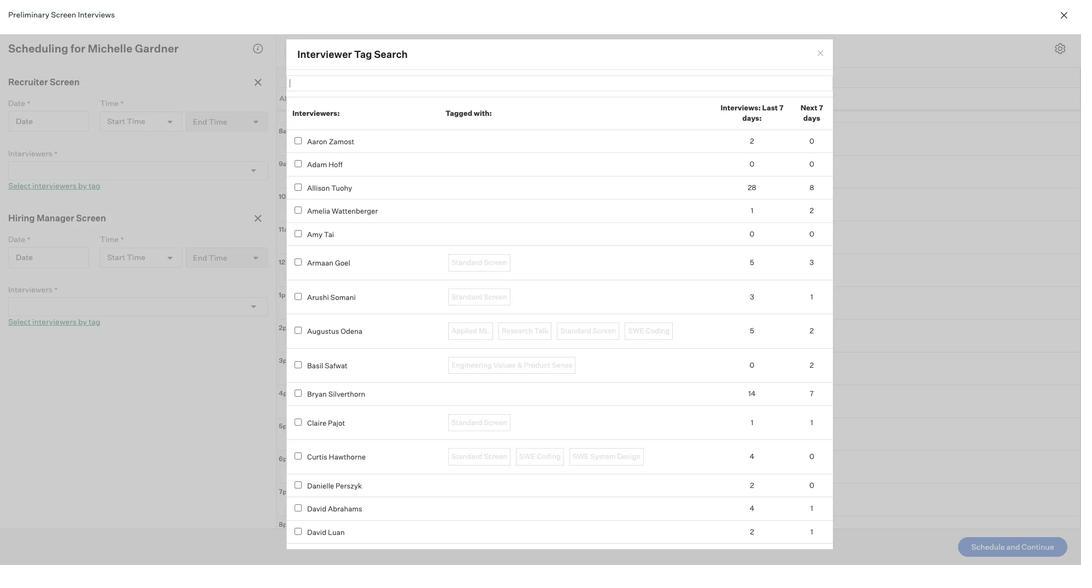 Task type: describe. For each thing, give the bounding box(es) containing it.
amelia
[[307, 207, 330, 216]]

with:
[[474, 109, 492, 117]]

interviewer tag search
[[297, 48, 408, 60]]

manager for hiring manager screen (60 min)
[[721, 73, 754, 82]]

and
[[1007, 542, 1020, 552]]

day
[[290, 94, 303, 103]]

luan
[[328, 528, 345, 537]]

5 for 2
[[750, 327, 755, 335]]

tuohy
[[331, 184, 352, 192]]

amelia wattenberger
[[307, 207, 378, 216]]

3pm
[[279, 356, 293, 364]]

6pm
[[279, 455, 293, 463]]

2 4 from the top
[[750, 504, 755, 513]]

augustus odena
[[307, 327, 363, 336]]

tag for hiring manager screen
[[89, 317, 100, 326]]

1 horizontal spatial swe
[[573, 452, 589, 461]]

9am
[[279, 159, 293, 168]]

5 for 3
[[750, 258, 755, 267]]

allison tuohy
[[307, 184, 352, 192]]

1 4 from the top
[[750, 452, 755, 461]]

tagged with:
[[446, 109, 492, 117]]

8am
[[279, 127, 293, 135]]

select interviewers by tag link for manager
[[8, 317, 100, 326]]

product
[[524, 361, 551, 370]]

interviewers for hiring
[[8, 285, 52, 294]]

david for david abrahams
[[307, 505, 327, 514]]

2023
[[446, 43, 466, 54]]

all
[[280, 94, 288, 103]]

time for hiring manager screen
[[100, 235, 119, 244]]

7 inside interviews: last 7 days:
[[780, 103, 784, 112]]

by for screen
[[78, 181, 87, 190]]

research talk
[[502, 327, 549, 335]]

aaron
[[307, 137, 327, 146]]

applied ml
[[452, 327, 490, 335]]

design
[[617, 452, 641, 461]]

basil safwat
[[307, 361, 348, 370]]

standard screen for armaan goel
[[452, 258, 507, 267]]

1 min) from the left
[[387, 73, 405, 82]]

8pm
[[279, 520, 293, 528]]

claire pajot
[[307, 419, 345, 427]]

amy tai
[[307, 230, 334, 239]]

search
[[374, 48, 408, 60]]

24,
[[432, 43, 445, 54]]

7 inside next 7 days
[[819, 103, 823, 112]]

interviews:
[[721, 103, 761, 112]]

2 min) from the left
[[798, 73, 816, 82]]

abrahams
[[328, 505, 362, 514]]

tag
[[354, 48, 372, 60]]

bryan
[[307, 390, 327, 399]]

ml
[[479, 327, 490, 335]]

recruiter for recruiter screen (20 min)
[[308, 73, 343, 82]]

candidate details image
[[253, 43, 264, 54]]

interviewer tag search dialog
[[286, 39, 834, 565]]

applied
[[452, 327, 477, 335]]

augustus
[[307, 327, 339, 336]]

david luan
[[307, 528, 345, 537]]

standard screen for claire pajot
[[452, 418, 507, 427]]

tuesday, october 24, 2023
[[363, 43, 466, 54]]

basil
[[307, 361, 323, 370]]

last
[[763, 103, 778, 112]]

adam
[[307, 160, 327, 169]]

1 horizontal spatial 7
[[810, 389, 814, 398]]

(20
[[372, 73, 386, 82]]

14
[[749, 389, 756, 398]]

scheduling
[[8, 42, 68, 55]]

adam hoff
[[307, 160, 343, 169]]

5pm
[[279, 422, 293, 430]]

bryan silverthorn
[[307, 390, 365, 399]]

recruiter screen (20 min)
[[308, 73, 405, 82]]

11am
[[279, 225, 294, 233]]

schedule and continue
[[972, 542, 1055, 552]]

curtis hawthorne
[[307, 453, 366, 462]]

standard screen for arushi somani
[[452, 292, 507, 301]]

odena
[[341, 327, 363, 336]]

curtis
[[307, 453, 327, 462]]

select for hiring manager screen
[[8, 317, 31, 326]]

standard for pajot
[[452, 418, 482, 427]]

settings image
[[1055, 43, 1066, 54]]

danielle
[[307, 482, 334, 490]]

tag for recruiter screen
[[89, 181, 100, 190]]

danielle perszyk
[[307, 482, 362, 490]]

recruiter screen
[[8, 77, 80, 88]]

interviews: last 7 days:
[[721, 103, 784, 123]]

perszyk
[[336, 482, 362, 490]]

select interviewers by tag for screen
[[8, 181, 100, 190]]

sense
[[552, 361, 573, 370]]

system
[[591, 452, 616, 461]]

schedule
[[972, 542, 1005, 552]]

somani
[[331, 293, 356, 302]]

recruiter for recruiter screen
[[8, 77, 48, 88]]



Task type: locate. For each thing, give the bounding box(es) containing it.
0 vertical spatial select interviewers by tag link
[[8, 181, 100, 190]]

None checkbox
[[295, 160, 302, 167], [295, 184, 302, 191], [295, 259, 302, 266], [295, 327, 302, 334], [295, 390, 302, 397], [295, 482, 302, 489], [295, 505, 302, 512], [295, 528, 302, 535], [295, 160, 302, 167], [295, 184, 302, 191], [295, 259, 302, 266], [295, 327, 302, 334], [295, 390, 302, 397], [295, 482, 302, 489], [295, 505, 302, 512], [295, 528, 302, 535]]

1 vertical spatial hiring
[[8, 213, 35, 224]]

preliminary screen interviews
[[8, 10, 115, 19]]

0 horizontal spatial manager
[[37, 213, 74, 224]]

3
[[810, 258, 814, 267], [750, 292, 755, 301]]

0 vertical spatial select
[[8, 181, 31, 190]]

0 vertical spatial select interviewers by tag
[[8, 181, 100, 190]]

None checkbox
[[295, 137, 302, 144], [295, 207, 302, 214], [295, 230, 302, 237], [295, 293, 302, 300], [295, 361, 302, 368], [295, 419, 302, 426], [295, 453, 302, 460], [295, 137, 302, 144], [295, 207, 302, 214], [295, 230, 302, 237], [295, 293, 302, 300], [295, 361, 302, 368], [295, 419, 302, 426], [295, 453, 302, 460]]

close image inside interviewer tag search 'dialog'
[[816, 49, 825, 58]]

interviewer
[[297, 48, 352, 60]]

0 horizontal spatial swe
[[519, 452, 536, 461]]

swe system design
[[573, 452, 641, 461]]

close image
[[1058, 9, 1071, 22], [816, 49, 825, 58]]

0 horizontal spatial min)
[[387, 73, 405, 82]]

1pm
[[279, 291, 292, 299]]

1 vertical spatial interviewers
[[8, 285, 52, 294]]

recruiter down scheduling
[[8, 77, 48, 88]]

arushi somani
[[307, 293, 356, 302]]

hawthorne
[[329, 453, 366, 462]]

min) right (60
[[798, 73, 816, 82]]

1 horizontal spatial recruiter
[[308, 73, 343, 82]]

tuesday,
[[363, 43, 398, 54]]

standard for somani
[[452, 292, 482, 301]]

0 horizontal spatial hiring
[[8, 213, 35, 224]]

tai
[[324, 230, 334, 239]]

1 horizontal spatial min)
[[798, 73, 816, 82]]

interviewers
[[8, 148, 52, 158], [8, 285, 52, 294]]

1 horizontal spatial hiring
[[696, 73, 719, 82]]

1 horizontal spatial 3
[[810, 258, 814, 267]]

allison
[[307, 184, 330, 192]]

1 horizontal spatial close image
[[1058, 9, 1071, 22]]

7pm
[[279, 487, 293, 496]]

0 horizontal spatial coding
[[537, 452, 561, 461]]

days
[[804, 114, 821, 123]]

1 tag from the top
[[89, 181, 100, 190]]

1 vertical spatial select interviewers by tag link
[[8, 317, 100, 326]]

1 5 from the top
[[750, 258, 755, 267]]

10am
[[279, 192, 296, 200]]

engineering
[[452, 361, 492, 370]]

0 horizontal spatial swe coding
[[519, 452, 561, 461]]

interviewers for screen
[[32, 181, 77, 190]]

1 by from the top
[[78, 181, 87, 190]]

2 horizontal spatial 7
[[819, 103, 823, 112]]

1 time from the top
[[100, 98, 119, 108]]

zamost
[[329, 137, 355, 146]]

goel
[[335, 259, 350, 268]]

1 vertical spatial time
[[100, 235, 119, 244]]

0 horizontal spatial 3
[[750, 292, 755, 301]]

1 vertical spatial manager
[[37, 213, 74, 224]]

next 7 days
[[801, 103, 823, 123]]

david abrahams
[[307, 505, 362, 514]]

28
[[748, 183, 757, 192]]

1 vertical spatial interviewers
[[32, 317, 77, 326]]

2 david from the top
[[307, 528, 327, 537]]

interviewers for manager
[[32, 317, 77, 326]]

armaan
[[307, 259, 334, 268]]

1 horizontal spatial manager
[[721, 73, 754, 82]]

aaron zamost
[[307, 137, 355, 146]]

arushi
[[307, 293, 329, 302]]

values
[[494, 361, 516, 370]]

2 5 from the top
[[750, 327, 755, 335]]

select
[[8, 181, 31, 190], [8, 317, 31, 326]]

1 select interviewers by tag from the top
[[8, 181, 100, 190]]

0 vertical spatial 3
[[810, 258, 814, 267]]

1 horizontal spatial swe coding
[[628, 327, 670, 335]]

select interviewers by tag link
[[8, 181, 100, 190], [8, 317, 100, 326]]

left single arrow image
[[291, 45, 300, 52]]

select interviewers by tag link for screen
[[8, 181, 100, 190]]

remove interview image
[[253, 213, 264, 224]]

0
[[810, 137, 815, 145], [750, 160, 755, 169], [810, 160, 815, 169], [750, 230, 755, 238], [810, 230, 815, 238], [750, 361, 755, 370], [810, 452, 815, 461], [810, 481, 815, 490]]

2 interviewers from the top
[[8, 285, 52, 294]]

interviewers for recruiter
[[8, 148, 52, 158]]

interviewers:
[[293, 109, 340, 117]]

hoff
[[329, 160, 343, 169]]

0 horizontal spatial 7
[[780, 103, 784, 112]]

hiring
[[696, 73, 719, 82], [8, 213, 35, 224]]

(60
[[783, 73, 797, 82]]

time for recruiter screen
[[100, 98, 119, 108]]

1 vertical spatial david
[[307, 528, 327, 537]]

schedule and continue button
[[959, 537, 1068, 557]]

silverthorn
[[328, 390, 365, 399]]

0 vertical spatial 4
[[750, 452, 755, 461]]

none text field inside interviewer tag search 'dialog'
[[287, 76, 829, 90]]

2 tag from the top
[[89, 317, 100, 326]]

&
[[517, 361, 523, 370]]

1 david from the top
[[307, 505, 327, 514]]

select interviewers by tag for manager
[[8, 317, 100, 326]]

1 vertical spatial swe coding
[[519, 452, 561, 461]]

hiring for hiring manager screen
[[8, 213, 35, 224]]

0 vertical spatial tag
[[89, 181, 100, 190]]

8
[[810, 183, 814, 192]]

tagged
[[446, 109, 472, 117]]

0 vertical spatial close image
[[1058, 9, 1071, 22]]

david down danielle
[[307, 505, 327, 514]]

min)
[[387, 73, 405, 82], [798, 73, 816, 82]]

1 vertical spatial select interviewers by tag
[[8, 317, 100, 326]]

continue
[[1022, 542, 1055, 552]]

manager for hiring manager screen
[[37, 213, 74, 224]]

standard for goel
[[452, 258, 482, 267]]

2 select interviewers by tag from the top
[[8, 317, 100, 326]]

manager
[[721, 73, 754, 82], [37, 213, 74, 224]]

2 time from the top
[[100, 235, 119, 244]]

amy
[[307, 230, 323, 239]]

1 interviewers from the top
[[8, 148, 52, 158]]

all day
[[280, 94, 303, 103]]

interviews
[[78, 10, 115, 19]]

2pm
[[279, 323, 293, 332]]

armaan goel
[[307, 259, 350, 268]]

1 vertical spatial 3
[[750, 292, 755, 301]]

4pm
[[279, 389, 294, 397]]

2 by from the top
[[78, 317, 87, 326]]

0 vertical spatial hiring
[[696, 73, 719, 82]]

0 vertical spatial coding
[[646, 327, 670, 335]]

1 select from the top
[[8, 181, 31, 190]]

1 interviewers from the top
[[32, 181, 77, 190]]

0 vertical spatial interviewers
[[8, 148, 52, 158]]

2 select interviewers by tag link from the top
[[8, 317, 100, 326]]

recruiter down interviewer
[[308, 73, 343, 82]]

by for manager
[[78, 317, 87, 326]]

hiring for hiring manager screen (60 min)
[[696, 73, 719, 82]]

swe coding
[[628, 327, 670, 335], [519, 452, 561, 461]]

0 vertical spatial interviewers
[[32, 181, 77, 190]]

days:
[[743, 114, 762, 123]]

talk
[[535, 327, 549, 335]]

hiring manager screen
[[8, 213, 106, 224]]

gardner
[[135, 42, 179, 55]]

1 vertical spatial close image
[[816, 49, 825, 58]]

time
[[100, 98, 119, 108], [100, 235, 119, 244]]

0 vertical spatial by
[[78, 181, 87, 190]]

october
[[399, 43, 430, 54]]

select interviewers by tag
[[8, 181, 100, 190], [8, 317, 100, 326]]

2 select from the top
[[8, 317, 31, 326]]

0 vertical spatial david
[[307, 505, 327, 514]]

david for david luan
[[307, 528, 327, 537]]

safwat
[[325, 361, 348, 370]]

1 vertical spatial 4
[[750, 504, 755, 513]]

0 horizontal spatial close image
[[816, 49, 825, 58]]

1 horizontal spatial coding
[[646, 327, 670, 335]]

0 vertical spatial time
[[100, 98, 119, 108]]

standard
[[452, 258, 482, 267], [452, 292, 482, 301], [561, 327, 591, 335], [452, 418, 482, 427], [452, 452, 482, 461]]

1 select interviewers by tag link from the top
[[8, 181, 100, 190]]

david
[[307, 505, 327, 514], [307, 528, 327, 537]]

david left luan
[[307, 528, 327, 537]]

1 vertical spatial select
[[8, 317, 31, 326]]

2
[[750, 137, 754, 145], [810, 206, 814, 215], [810, 327, 814, 335], [810, 361, 814, 370], [750, 481, 754, 490], [750, 528, 754, 536]]

1 vertical spatial tag
[[89, 317, 100, 326]]

claire
[[307, 419, 327, 427]]

select for recruiter screen
[[8, 181, 31, 190]]

2 horizontal spatial swe
[[628, 327, 645, 335]]

michelle
[[88, 42, 133, 55]]

0 horizontal spatial recruiter
[[8, 77, 48, 88]]

standard screen
[[452, 258, 507, 267], [452, 292, 507, 301], [561, 327, 616, 335], [452, 418, 507, 427], [452, 452, 507, 461]]

min) right (20
[[387, 73, 405, 82]]

0 vertical spatial 5
[[750, 258, 755, 267]]

1 vertical spatial coding
[[537, 452, 561, 461]]

1 vertical spatial by
[[78, 317, 87, 326]]

1
[[751, 206, 754, 215], [811, 292, 813, 301], [751, 418, 754, 427], [811, 418, 813, 427], [811, 504, 813, 513], [811, 528, 813, 536]]

wattenberger
[[332, 207, 378, 216]]

for
[[71, 42, 85, 55]]

remove interview image
[[253, 77, 264, 88]]

screen
[[51, 10, 76, 19], [345, 73, 371, 82], [756, 73, 782, 82], [50, 77, 80, 88], [76, 213, 106, 224], [484, 258, 507, 267], [484, 292, 507, 301], [593, 327, 616, 335], [484, 418, 507, 427], [484, 452, 507, 461]]

0 vertical spatial manager
[[721, 73, 754, 82]]

recruiter
[[308, 73, 343, 82], [8, 77, 48, 88]]

None text field
[[287, 76, 829, 90]]

0 vertical spatial swe coding
[[628, 327, 670, 335]]

research
[[502, 327, 533, 335]]

coding
[[646, 327, 670, 335], [537, 452, 561, 461]]

2 interviewers from the top
[[32, 317, 77, 326]]

1 vertical spatial 5
[[750, 327, 755, 335]]

12pm
[[279, 258, 296, 266]]



Task type: vqa. For each thing, say whether or not it's contained in the screenshot.


